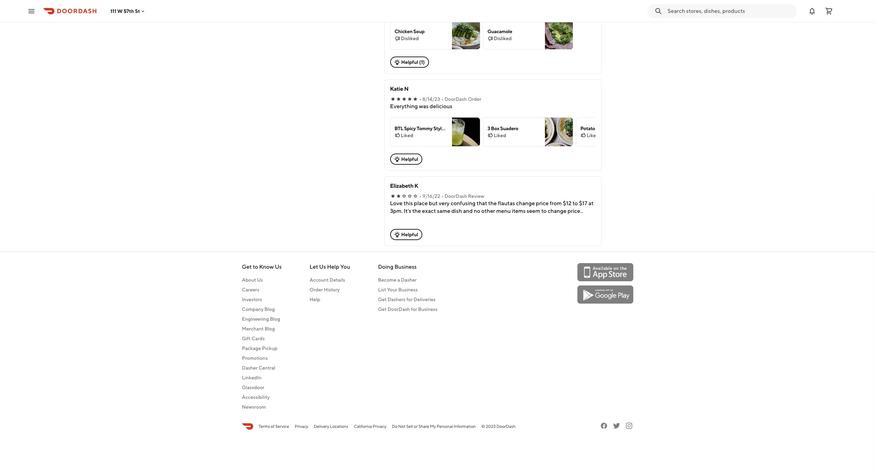 Task type: locate. For each thing, give the bounding box(es) containing it.
blog down investors link
[[265, 307, 275, 312]]

doing
[[378, 264, 394, 271]]

helpful up elizabeth k at the top
[[401, 157, 418, 162]]

2 disliked from the left
[[494, 36, 512, 41]]

©
[[482, 424, 485, 430]]

2 horizontal spatial liked
[[587, 133, 599, 138]]

business up become a dasher link
[[395, 264, 417, 271]]

1 disliked from the left
[[401, 36, 419, 41]]

blog for merchant blog
[[265, 326, 275, 332]]

blog for company blog
[[265, 307, 275, 312]]

0 items, open order cart image
[[825, 7, 834, 15]]

gift cards link
[[242, 336, 282, 343]]

0 vertical spatial dasher
[[401, 278, 417, 283]]

helpful (1) button
[[390, 57, 429, 68]]

&
[[596, 126, 599, 131]]

0 vertical spatial helpful button
[[390, 154, 423, 165]]

0 horizontal spatial disliked
[[401, 36, 419, 41]]

1 vertical spatial order
[[310, 287, 323, 293]]

1 vertical spatial helpful
[[401, 157, 418, 162]]

0 vertical spatial blog
[[265, 307, 275, 312]]

linkedin
[[242, 375, 262, 381]]

business
[[395, 264, 417, 271], [399, 287, 418, 293], [418, 307, 438, 312]]

doordash
[[445, 96, 467, 102], [445, 194, 467, 199], [388, 307, 410, 312], [497, 424, 516, 430]]

dasher central
[[242, 366, 276, 371]]

1 horizontal spatial disliked
[[494, 36, 512, 41]]

Store search: begin typing to search for stores available on DoorDash text field
[[668, 7, 793, 15]]

dashers
[[388, 297, 406, 303]]

disliked for chicken soup
[[401, 36, 419, 41]]

suadero
[[501, 126, 519, 131]]

chicken
[[395, 29, 413, 34]]

privacy right service
[[295, 424, 308, 430]]

liked
[[401, 133, 413, 138], [494, 133, 506, 138], [587, 133, 599, 138]]

dasher
[[401, 278, 417, 283], [242, 366, 258, 371]]

btl spicy tommy style margarita
[[395, 126, 466, 131]]

order down account
[[310, 287, 323, 293]]

doordash left review
[[445, 194, 467, 199]]

privacy left do
[[373, 424, 387, 430]]

1 horizontal spatial liked
[[494, 133, 506, 138]]

blog up gift cards link
[[265, 326, 275, 332]]

us right know
[[275, 264, 282, 271]]

disliked for guacamole
[[494, 36, 512, 41]]

2 vertical spatial helpful
[[401, 232, 418, 238]]

glassdoor link
[[242, 385, 282, 391]]

us up careers "link"
[[257, 278, 263, 283]]

1 horizontal spatial privacy
[[373, 424, 387, 430]]

flautas
[[617, 126, 633, 131]]

order history link
[[310, 287, 350, 294]]

liked down spicy
[[401, 133, 413, 138]]

let
[[310, 264, 318, 271]]

terms of service
[[259, 424, 289, 430]]

0 horizontal spatial privacy
[[295, 424, 308, 430]]

investors link
[[242, 296, 282, 303]]

locations
[[330, 424, 348, 430]]

doordash inside get doordash for business link
[[388, 307, 410, 312]]

notification bell image
[[809, 7, 817, 15]]

merchant blog
[[242, 326, 275, 332]]

helpful button up elizabeth k at the top
[[390, 154, 423, 165]]

0 horizontal spatial help
[[310, 297, 320, 303]]

1 horizontal spatial dasher
[[401, 278, 417, 283]]

0 vertical spatial get
[[242, 264, 252, 271]]

open menu image
[[27, 7, 36, 15]]

1 vertical spatial helpful button
[[390, 229, 423, 240]]

us
[[275, 264, 282, 271], [319, 264, 326, 271], [257, 278, 263, 283]]

helpful button up doing business in the bottom of the page
[[390, 229, 423, 240]]

1 vertical spatial for
[[411, 307, 417, 312]]

details
[[330, 278, 345, 283]]

liked for &
[[587, 133, 599, 138]]

•
[[420, 96, 422, 102], [442, 96, 444, 102], [420, 194, 422, 199], [442, 194, 444, 199]]

• right 8/14/23
[[442, 96, 444, 102]]

3 liked from the left
[[587, 133, 599, 138]]

blog
[[265, 307, 275, 312], [270, 317, 280, 322], [265, 326, 275, 332]]

get for get to know us
[[242, 264, 252, 271]]

helpful
[[401, 59, 418, 65], [401, 157, 418, 162], [401, 232, 418, 238]]

doordash down dashers
[[388, 307, 410, 312]]

helpful up doing business in the bottom of the page
[[401, 232, 418, 238]]

get to know us
[[242, 264, 282, 271]]

help down order history
[[310, 297, 320, 303]]

helpful button
[[390, 154, 423, 165], [390, 229, 423, 240]]

potato
[[581, 126, 595, 131]]

become a dasher
[[378, 278, 417, 283]]

my
[[430, 424, 436, 430]]

dasher up list your business link
[[401, 278, 417, 283]]

deliveries
[[414, 297, 436, 303]]

newsroom link
[[242, 404, 282, 411]]

privacy
[[295, 424, 308, 430], [373, 424, 387, 430]]

0 horizontal spatial us
[[257, 278, 263, 283]]

1 liked from the left
[[401, 133, 413, 138]]

account
[[310, 278, 329, 283]]

2 horizontal spatial us
[[319, 264, 326, 271]]

list your business
[[378, 287, 418, 293]]

box
[[491, 126, 500, 131]]

terms
[[259, 424, 270, 430]]

dasher up linkedin on the left bottom
[[242, 366, 258, 371]]

0 vertical spatial for
[[407, 297, 413, 303]]

liked down 3 box suadero
[[494, 133, 506, 138]]

btl spicy tommy style margarita image
[[452, 118, 480, 146]]

1 helpful button from the top
[[390, 154, 423, 165]]

chicken soup image
[[452, 21, 480, 49]]

© 2023 doordash
[[482, 424, 516, 430]]

business down deliveries at the bottom of page
[[418, 307, 438, 312]]

2 privacy from the left
[[373, 424, 387, 430]]

engineering blog
[[242, 317, 280, 322]]

get for get doordash for business
[[378, 307, 387, 312]]

help
[[327, 264, 339, 271], [310, 297, 320, 303]]

or
[[414, 424, 418, 430]]

2 helpful button from the top
[[390, 229, 423, 240]]

chicken soup
[[395, 29, 425, 34]]

company
[[242, 307, 264, 312]]

elizabeth k
[[390, 183, 419, 189]]

disliked down chicken soup
[[401, 36, 419, 41]]

1 vertical spatial blog
[[270, 317, 280, 322]]

newsroom
[[242, 405, 266, 410]]

get dashers for deliveries
[[378, 297, 436, 303]]

0 horizontal spatial liked
[[401, 133, 413, 138]]

1 vertical spatial get
[[378, 297, 387, 303]]

helpful left (1)
[[401, 59, 418, 65]]

0 vertical spatial helpful
[[401, 59, 418, 65]]

us right let
[[319, 264, 326, 271]]

gift
[[242, 336, 251, 342]]

0 vertical spatial help
[[327, 264, 339, 271]]

disliked down guacamole
[[494, 36, 512, 41]]

let us help you
[[310, 264, 350, 271]]

disliked
[[401, 36, 419, 41], [494, 36, 512, 41]]

helpful inside button
[[401, 59, 418, 65]]

central
[[259, 366, 276, 371]]

0 horizontal spatial dasher
[[242, 366, 258, 371]]

for up get doordash for business link on the bottom left of page
[[407, 297, 413, 303]]

• 8/14/23 • doordash order
[[420, 96, 482, 102]]

help left you
[[327, 264, 339, 271]]

about us
[[242, 278, 263, 283]]

california privacy
[[354, 424, 387, 430]]

2 vertical spatial blog
[[265, 326, 275, 332]]

get
[[242, 264, 252, 271], [378, 297, 387, 303], [378, 307, 387, 312]]

for down get dashers for deliveries link
[[411, 307, 417, 312]]

1 helpful from the top
[[401, 59, 418, 65]]

1 horizontal spatial order
[[468, 96, 482, 102]]

2 vertical spatial get
[[378, 307, 387, 312]]

0 horizontal spatial order
[[310, 287, 323, 293]]

blog up merchant blog link
[[270, 317, 280, 322]]

• right 9/16/22
[[442, 194, 444, 199]]

business down become a dasher link
[[399, 287, 418, 293]]

cards
[[252, 336, 265, 342]]

promotions
[[242, 356, 268, 361]]

liked down "&"
[[587, 133, 599, 138]]

review
[[468, 194, 485, 199]]

liked for spicy
[[401, 133, 413, 138]]

cheese
[[600, 126, 617, 131]]

style
[[434, 126, 445, 131]]

order up btl spicy tommy style margarita 'image'
[[468, 96, 482, 102]]

1 vertical spatial help
[[310, 297, 320, 303]]

personal
[[437, 424, 453, 430]]

2 liked from the left
[[494, 133, 506, 138]]



Task type: vqa. For each thing, say whether or not it's contained in the screenshot.
Spend $20, save $5 at the top
no



Task type: describe. For each thing, give the bounding box(es) containing it.
st
[[135, 8, 140, 14]]

btl
[[395, 126, 403, 131]]

careers link
[[242, 287, 282, 294]]

margarita
[[445, 126, 466, 131]]

linkedin link
[[242, 375, 282, 382]]

merchant
[[242, 326, 264, 332]]

about
[[242, 278, 256, 283]]

111 w 57th st
[[110, 8, 140, 14]]

become
[[378, 278, 397, 283]]

glassdoor
[[242, 385, 265, 391]]

• left 9/16/22
[[420, 194, 422, 199]]

your
[[387, 287, 398, 293]]

list your business link
[[378, 287, 438, 294]]

company blog
[[242, 307, 275, 312]]

katie n
[[390, 86, 409, 92]]

california privacy link
[[354, 424, 387, 430]]

9/16/22
[[423, 194, 440, 199]]

doordash right 8/14/23
[[445, 96, 467, 102]]

delivery locations
[[314, 424, 348, 430]]

doordash right 2023 at the right of page
[[497, 424, 516, 430]]

dasher central link
[[242, 365, 282, 372]]

57th
[[124, 8, 134, 14]]

us for let us help you
[[319, 264, 326, 271]]

katie
[[390, 86, 403, 92]]

for for doordash
[[411, 307, 417, 312]]

3 helpful from the top
[[401, 232, 418, 238]]

careers
[[242, 287, 259, 293]]

accessibility
[[242, 395, 270, 401]]

3 box suadero
[[488, 126, 519, 131]]

get dashers for deliveries link
[[378, 296, 438, 303]]

guacamole image
[[545, 21, 573, 49]]

0 vertical spatial business
[[395, 264, 417, 271]]

• left 8/14/23
[[420, 96, 422, 102]]

111 w 57th st button
[[110, 8, 146, 14]]

0 vertical spatial order
[[468, 96, 482, 102]]

soup
[[414, 29, 425, 34]]

blog for engineering blog
[[270, 317, 280, 322]]

1 horizontal spatial us
[[275, 264, 282, 271]]

guacamole
[[488, 29, 513, 34]]

delivery locations link
[[314, 424, 348, 430]]

liked for box
[[494, 133, 506, 138]]

not
[[399, 424, 406, 430]]

do not sell or share my personal information link
[[392, 424, 476, 430]]

of
[[271, 424, 275, 430]]

a
[[398, 278, 400, 283]]

engineering blog link
[[242, 316, 282, 323]]

potato & cheese flautas
[[581, 126, 633, 131]]

delivery
[[314, 424, 329, 430]]

doordash on instagram image
[[625, 422, 634, 431]]

spicy
[[404, 126, 416, 131]]

service
[[276, 424, 289, 430]]

doordash on facebook image
[[600, 422, 608, 431]]

know
[[259, 264, 274, 271]]

n
[[404, 86, 409, 92]]

get for get dashers for deliveries
[[378, 297, 387, 303]]

helpful (1)
[[401, 59, 425, 65]]

order history
[[310, 287, 340, 293]]

k
[[415, 183, 419, 189]]

1 vertical spatial business
[[399, 287, 418, 293]]

order inside 'link'
[[310, 287, 323, 293]]

list
[[378, 287, 386, 293]]

1 horizontal spatial help
[[327, 264, 339, 271]]

to
[[253, 264, 258, 271]]

do not sell or share my personal information
[[392, 424, 476, 430]]

3
[[488, 126, 490, 131]]

package pickup
[[242, 346, 278, 352]]

doordash on twitter image
[[613, 422, 621, 431]]

2023
[[486, 424, 496, 430]]

terms of service link
[[259, 424, 289, 430]]

tommy
[[417, 126, 433, 131]]

accessibility link
[[242, 394, 282, 401]]

you
[[341, 264, 350, 271]]

1 vertical spatial dasher
[[242, 366, 258, 371]]

account details link
[[310, 277, 350, 284]]

sell
[[407, 424, 413, 430]]

• 9/16/22 • doordash review
[[420, 194, 485, 199]]

california
[[354, 424, 372, 430]]

w
[[117, 8, 123, 14]]

us for about us
[[257, 278, 263, 283]]

pickup
[[262, 346, 278, 352]]

share
[[419, 424, 430, 430]]

2 vertical spatial business
[[418, 307, 438, 312]]

gift cards
[[242, 336, 265, 342]]

2 helpful from the top
[[401, 157, 418, 162]]

for for dashers
[[407, 297, 413, 303]]

elizabeth
[[390, 183, 414, 189]]

111
[[110, 8, 116, 14]]

privacy link
[[295, 424, 308, 430]]

help link
[[310, 296, 350, 303]]

doing business
[[378, 264, 417, 271]]

3 box suadero image
[[545, 118, 573, 146]]

become a dasher link
[[378, 277, 438, 284]]

1 privacy from the left
[[295, 424, 308, 430]]

(1)
[[419, 59, 425, 65]]

promotions link
[[242, 355, 282, 362]]

information
[[454, 424, 476, 430]]

about us link
[[242, 277, 282, 284]]



